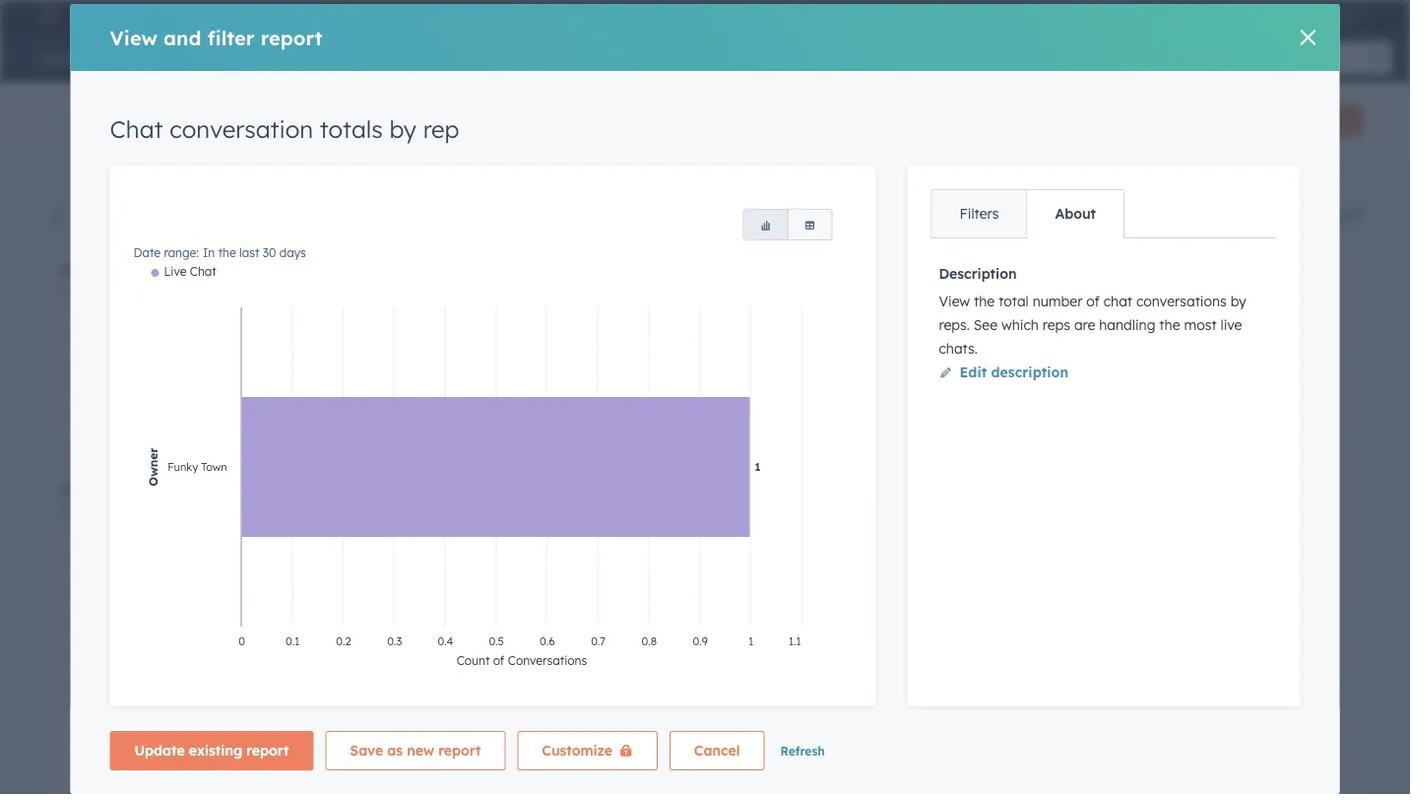 Task type: locate. For each thing, give the bounding box(es) containing it.
1 horizontal spatial conversations
[[1194, 320, 1299, 335]]

everyone can edit button
[[1239, 203, 1364, 227]]

1 vertical spatial view
[[939, 293, 971, 310]]

conversation
[[170, 114, 313, 144], [101, 260, 204, 279], [764, 260, 867, 279], [101, 480, 204, 500], [764, 702, 867, 722]]

view up reps. in the right of the page
[[939, 293, 971, 310]]

None button
[[743, 209, 789, 240], [788, 209, 833, 240], [743, 209, 789, 240], [788, 209, 833, 240]]

0 vertical spatial chat conversation totals by rep
[[110, 114, 460, 144]]

totals
[[320, 114, 383, 144], [208, 260, 253, 279], [871, 260, 916, 279]]

tab list inside chat conversation totals by rep 'dialog'
[[931, 189, 1125, 238]]

view inside view the total number of chat conversations by reps. see which reps are handling the most live chats.
[[939, 293, 971, 310]]

0 horizontal spatial url
[[776, 362, 792, 379]]

2 vertical spatial date range: in the last 30 days
[[722, 728, 895, 743]]

conversation for chat conversation totals by url element
[[764, 260, 867, 279]]

description
[[939, 265, 1017, 282]]

date range: in the last 30 days for chat conversation totals by rep
[[59, 286, 232, 300]]

1 vertical spatial average
[[871, 702, 936, 722]]

0 horizontal spatial of
[[1087, 293, 1100, 310]]

1 horizontal spatial view
[[939, 293, 971, 310]]

add report button
[[1258, 104, 1364, 136]]

overview
[[125, 107, 219, 132]]

conversations inside button
[[1194, 320, 1299, 335]]

time inside chat conversation average first response time by rep date range:
[[390, 480, 425, 500]]

settings image
[[1226, 8, 1244, 26]]

chat conversation totals by rep element
[[47, 246, 700, 457]]

date range: in the last 30 days down toggle series visibility "region"
[[59, 286, 232, 300]]

date inside chat conversation totals by rep 'dialog'
[[134, 245, 161, 260]]

edit
[[1337, 206, 1364, 224]]

interactive chart image for chat conversation average time to close by rep
[[722, 747, 1352, 794]]

days inside chat conversation totals by rep 'dialog'
[[280, 245, 306, 260]]

count of conversations button
[[942, 304, 1352, 348]]

rep
[[423, 114, 460, 144], [282, 260, 308, 279], [455, 480, 481, 500], [1071, 702, 1097, 722]]

1 vertical spatial time
[[941, 702, 976, 722]]

save as new report button
[[325, 731, 506, 771]]

conversations up toggle series visibility "region"
[[92, 200, 176, 215]]

customize button
[[518, 731, 658, 771]]

chat conversation totals by rep
[[110, 114, 460, 144], [59, 260, 308, 279]]

tab list containing filters
[[931, 189, 1125, 238]]

0 horizontal spatial totals
[[208, 260, 253, 279]]

url for test-url
[[776, 362, 792, 379]]

date range: in the last 30 days inside the chat conversation totals by rep element
[[59, 286, 232, 300]]

reps.
[[939, 316, 970, 333]]

add
[[1275, 113, 1297, 128]]

response
[[315, 480, 385, 500]]

count
[[1128, 320, 1171, 335]]

url down source url
[[776, 362, 792, 379]]

the inside chat conversation totals by url element
[[807, 286, 825, 300]]

Search HubSpot search field
[[1134, 41, 1375, 75]]

test-url
[[746, 362, 792, 379]]

source url
[[746, 320, 823, 335]]

report right add
[[1301, 113, 1335, 128]]

conversations owner
[[92, 200, 176, 230]]

group
[[743, 209, 833, 240]]

of down conversations
[[1174, 320, 1191, 335]]

upgrade image
[[1077, 8, 1095, 26]]

are
[[1075, 316, 1096, 333]]

last
[[240, 245, 259, 260], [165, 286, 185, 300], [828, 286, 848, 300], [828, 728, 848, 743]]

1 horizontal spatial average
[[871, 702, 936, 722]]

url right the source
[[799, 320, 823, 335]]

1 horizontal spatial of
[[1174, 320, 1191, 335]]

1 vertical spatial url
[[776, 362, 792, 379]]

interactive chart image inside chat conversation average time to close by rep element
[[722, 747, 1352, 794]]

average left to
[[871, 702, 936, 722]]

totals for chat conversation totals by url element
[[871, 260, 916, 279]]

interactive chart image
[[134, 264, 852, 683], [59, 304, 689, 445], [59, 525, 689, 794], [722, 747, 1352, 794]]

totals inside 'dialog'
[[320, 114, 383, 144]]

date range: in the last 30 days
[[134, 245, 306, 260], [59, 286, 232, 300], [722, 728, 895, 743]]

existing
[[189, 742, 242, 759]]

report right filter
[[261, 25, 323, 50]]

tab list
[[931, 189, 1125, 238]]

0 vertical spatial time
[[390, 480, 425, 500]]

chat conversation totals by url element
[[710, 246, 1364, 679]]

date range: in the last 30 days up refresh
[[722, 728, 895, 743]]

30 inside the chat conversation totals by rep element
[[188, 286, 202, 300]]

dashboard
[[736, 206, 812, 223]]

interactive chart image inside the chat conversation totals by rep element
[[59, 304, 689, 445]]

in up source url
[[792, 286, 804, 300]]

date range: in the last 30 days for chat conversation average time to close by rep
[[722, 728, 895, 743]]

and
[[164, 25, 201, 50]]

edit description
[[960, 364, 1069, 381]]

in inside the chat conversation totals by rep element
[[129, 286, 141, 300]]

1 horizontal spatial totals
[[320, 114, 383, 144]]

in inside chat conversation average time to close by rep element
[[792, 728, 804, 743]]

totals for the chat conversation totals by rep element
[[208, 260, 253, 279]]

chat overview
[[73, 107, 219, 132]]

view and filter report
[[110, 25, 323, 50]]

0 vertical spatial view
[[110, 25, 158, 50]]

in
[[203, 245, 215, 260], [129, 286, 141, 300], [792, 286, 804, 300], [792, 728, 804, 743]]

in down owner
[[129, 286, 141, 300]]

to
[[981, 702, 997, 722]]

2 horizontal spatial totals
[[871, 260, 916, 279]]

1 vertical spatial chat conversation totals by rep
[[59, 260, 308, 279]]

rep inside chat conversation average first response time by rep date range:
[[455, 480, 481, 500]]

in the last 30 days
[[792, 286, 895, 300]]

0 vertical spatial average
[[208, 480, 273, 500]]

report total
[[746, 410, 831, 427]]

in inside chat conversation totals by rep 'dialog'
[[203, 245, 215, 260]]

help button
[[1185, 0, 1219, 32]]

last inside chat conversation totals by url element
[[828, 286, 848, 300]]

report
[[261, 25, 323, 50], [1301, 113, 1335, 128], [247, 742, 289, 759], [439, 742, 481, 759]]

as
[[387, 742, 403, 759]]

chat inside 'dialog'
[[110, 114, 163, 144]]

date inside the chat conversation totals by rep element
[[59, 286, 86, 300]]

date range: in the last 30 days up toggle series visibility "region"
[[134, 245, 306, 260]]

of left chat
[[1087, 293, 1100, 310]]

days inside chat conversation average time to close by rep element
[[868, 728, 895, 743]]

last inside chat conversation average time to close by rep element
[[828, 728, 848, 743]]

date range: in the last 30 days inside chat conversation average time to close by rep element
[[722, 728, 895, 743]]

toggle series visibility region
[[151, 264, 217, 279]]

chat conversation totals by url
[[722, 260, 978, 279]]

funky town image
[[1300, 7, 1318, 25]]

interactive chart image inside chat conversation average first response time by rep element
[[59, 525, 689, 794]]

first
[[278, 480, 310, 500]]

0 horizontal spatial average
[[208, 480, 273, 500]]

chat
[[73, 107, 119, 132], [110, 114, 163, 144], [59, 260, 96, 279], [722, 260, 759, 279], [59, 480, 96, 500], [722, 702, 759, 722]]

new
[[407, 742, 435, 759]]

view
[[110, 25, 158, 50], [939, 293, 971, 310]]

report right existing
[[247, 742, 289, 759]]

view the total number of chat conversations by reps. see which reps are handling the most live chats.
[[939, 293, 1247, 357]]

last inside the chat conversation totals by rep element
[[165, 286, 185, 300]]

30
[[263, 245, 276, 260], [188, 286, 202, 300], [851, 286, 865, 300], [851, 728, 865, 743]]

the
[[218, 245, 236, 260], [144, 286, 162, 300], [807, 286, 825, 300], [974, 293, 995, 310], [1160, 316, 1181, 333], [807, 728, 825, 743]]

range: inside chat conversation totals by rep 'dialog'
[[164, 245, 199, 260]]

average
[[208, 480, 273, 500], [871, 702, 936, 722]]

0 vertical spatial of
[[1087, 293, 1100, 310]]

1 vertical spatial conversations
[[1194, 320, 1299, 335]]

the inside chat conversation average time to close by rep element
[[807, 728, 825, 743]]

in up toggle series visibility "region"
[[203, 245, 215, 260]]

filters link
[[932, 190, 1027, 237]]

beta
[[872, 209, 898, 221]]

report right new
[[439, 742, 481, 759]]

conversation for chat conversation average time to close by rep element
[[764, 702, 867, 722]]

range:
[[164, 245, 199, 260], [90, 286, 125, 300], [90, 506, 125, 521], [753, 728, 788, 743]]

range: inside the chat conversation totals by rep element
[[90, 286, 125, 300]]

last inside chat conversation totals by rep 'dialog'
[[240, 245, 259, 260]]

average for time
[[871, 702, 936, 722]]

funky
[[1322, 7, 1356, 24]]

30 inside chat conversation totals by url element
[[851, 286, 865, 300]]

manage
[[984, 206, 1040, 224]]

calling icon button
[[1102, 3, 1136, 29]]

help image
[[1193, 9, 1211, 27]]

conversations down conversations
[[1194, 320, 1299, 335]]

average for first
[[208, 480, 273, 500]]

customize
[[542, 742, 613, 759]]

1 vertical spatial of
[[1174, 320, 1191, 335]]

average left first
[[208, 480, 273, 500]]

days inside the chat conversation totals by rep element
[[205, 286, 232, 300]]

of
[[1087, 293, 1100, 310], [1174, 320, 1191, 335]]

count of conversations
[[1128, 320, 1299, 335]]

view left and
[[110, 25, 158, 50]]

0 vertical spatial date range: in the last 30 days
[[134, 245, 306, 260]]

total
[[999, 293, 1029, 310]]

0 horizontal spatial conversations
[[92, 200, 176, 215]]

rep inside 'dialog'
[[423, 114, 460, 144]]

date
[[134, 245, 161, 260], [59, 286, 86, 300], [59, 506, 86, 521], [722, 728, 749, 743]]

by inside view the total number of chat conversations by reps. see which reps are handling the most live chats.
[[1231, 293, 1247, 310]]

edit
[[960, 364, 987, 381]]

average inside chat conversation average first response time by rep date range:
[[208, 480, 273, 500]]

time
[[390, 480, 425, 500], [941, 702, 976, 722]]

everyone can edit
[[1239, 206, 1364, 224]]

url
[[799, 320, 823, 335], [776, 362, 792, 379]]

days
[[280, 245, 306, 260], [205, 286, 232, 300], [868, 286, 895, 300], [868, 728, 895, 743]]

0 vertical spatial url
[[799, 320, 823, 335]]

date range: in the last 30 days inside chat conversation totals by rep 'dialog'
[[134, 245, 306, 260]]

in up refresh
[[792, 728, 804, 743]]

chat overview banner
[[47, 99, 1364, 136]]

1 vertical spatial date range: in the last 30 days
[[59, 286, 232, 300]]

time left to
[[941, 702, 976, 722]]

0 horizontal spatial time
[[390, 480, 425, 500]]

which
[[1002, 316, 1039, 333]]

1 horizontal spatial url
[[799, 320, 823, 335]]

time right response
[[390, 480, 425, 500]]

0 horizontal spatial view
[[110, 25, 158, 50]]



Task type: describe. For each thing, give the bounding box(es) containing it.
url
[[945, 260, 978, 279]]

marketplaces button
[[1140, 0, 1181, 32]]

search image
[[1369, 51, 1383, 65]]

report inside button
[[439, 742, 481, 759]]

refresh button
[[781, 743, 825, 760]]

report
[[746, 410, 793, 427]]

close image
[[1301, 30, 1317, 45]]

hubspot link
[[24, 4, 74, 28]]

chat conversation average first response time by rep element
[[47, 467, 700, 794]]

refresh
[[781, 744, 825, 759]]

everyone
[[1239, 206, 1303, 224]]

reps
[[1043, 316, 1071, 333]]

of inside button
[[1174, 320, 1191, 335]]

about link
[[1027, 190, 1124, 237]]

interactive chart image for chat conversation average first response time by rep
[[59, 525, 689, 794]]

live
[[1221, 316, 1243, 333]]

most
[[1185, 316, 1217, 333]]

can
[[1308, 206, 1333, 224]]

chats.
[[939, 340, 978, 357]]

search button
[[1360, 41, 1393, 75]]

view for view the total number of chat conversations by reps. see which reps are handling the most live chats.
[[939, 293, 971, 310]]

interactive chart image for chat conversation totals by rep
[[59, 304, 689, 445]]

dashboard filters button
[[715, 203, 856, 228]]

30 inside chat conversation average time to close by rep element
[[851, 728, 865, 743]]

date inside chat conversation average first response time by rep date range:
[[59, 506, 86, 521]]

hubspot image
[[35, 4, 59, 28]]

manage dashboards button
[[984, 203, 1126, 227]]

conversation inside 'dialog'
[[170, 114, 313, 144]]

settings link
[[1223, 5, 1247, 26]]

test-
[[746, 362, 776, 379]]

notifications image
[[1259, 9, 1277, 27]]

chat inside popup button
[[73, 107, 119, 132]]

chat conversation average time to close by rep
[[722, 702, 1097, 722]]

days inside chat conversation totals by url element
[[868, 286, 895, 300]]

report inside button
[[247, 742, 289, 759]]

dashboard filters
[[736, 206, 856, 223]]

conversations
[[1137, 293, 1227, 310]]

owner
[[92, 215, 130, 230]]

number
[[1033, 293, 1083, 310]]

filter
[[208, 25, 255, 50]]

notifications button
[[1251, 0, 1285, 32]]

chat conversation average first response time by rep date range:
[[59, 480, 481, 521]]

filters
[[960, 205, 999, 222]]

conversation for the chat conversation totals by rep element
[[101, 260, 204, 279]]

calling icon image
[[1110, 8, 1128, 25]]

total
[[797, 410, 831, 427]]

chat conversation totals by rep inside 'dialog'
[[110, 114, 460, 144]]

handling
[[1100, 316, 1156, 333]]

chat overview button
[[73, 105, 245, 133]]

30 inside chat conversation totals by rep 'dialog'
[[263, 245, 276, 260]]

group inside chat conversation totals by rep 'dialog'
[[743, 209, 833, 240]]

close
[[1002, 702, 1042, 722]]

add report
[[1275, 113, 1335, 128]]

update existing report
[[135, 742, 289, 759]]

funky button
[[1289, 0, 1385, 32]]

conversation inside chat conversation average first response time by rep date range:
[[101, 480, 204, 500]]

update existing report button
[[110, 731, 314, 771]]

update
[[135, 742, 185, 759]]

range: inside chat conversation average first response time by rep date range:
[[90, 506, 125, 521]]

manage dashboards
[[984, 206, 1126, 224]]

view for view and filter report
[[110, 25, 158, 50]]

chat conversation average time to close by rep element
[[710, 689, 1364, 794]]

report inside popup button
[[1301, 113, 1335, 128]]

0 vertical spatial conversations
[[92, 200, 176, 215]]

chat inside chat conversation average first response time by rep date range:
[[59, 480, 96, 500]]

url for source url
[[799, 320, 823, 335]]

see
[[974, 316, 998, 333]]

cancel button
[[670, 731, 765, 771]]

edit description button
[[939, 361, 1069, 386]]

interactive chart image inside chat conversation totals by rep 'dialog'
[[134, 264, 852, 683]]

of inside view the total number of chat conversations by reps. see which reps are handling the most live chats.
[[1087, 293, 1100, 310]]

chat conversation totals by rep dialog
[[71, 4, 1340, 794]]

in inside chat conversation totals by url element
[[792, 286, 804, 300]]

dashboards
[[1044, 206, 1126, 224]]

save as new report
[[350, 742, 481, 759]]

filters
[[816, 206, 856, 223]]

chat
[[1104, 293, 1133, 310]]

date inside chat conversation average time to close by rep element
[[722, 728, 749, 743]]

marketplaces image
[[1152, 9, 1169, 27]]

1 horizontal spatial time
[[941, 702, 976, 722]]

by inside chat conversation average first response time by rep date range:
[[430, 480, 450, 500]]

description
[[992, 364, 1069, 381]]

range: inside chat conversation average time to close by rep element
[[753, 728, 788, 743]]

upgrade link
[[1074, 5, 1098, 26]]

about
[[1056, 205, 1097, 222]]

save
[[350, 742, 383, 759]]

source
[[746, 320, 795, 335]]

cancel
[[694, 742, 740, 759]]

funky menu
[[1072, 0, 1387, 32]]



Task type: vqa. For each thing, say whether or not it's contained in the screenshot.
[object Object] complete progress bar
no



